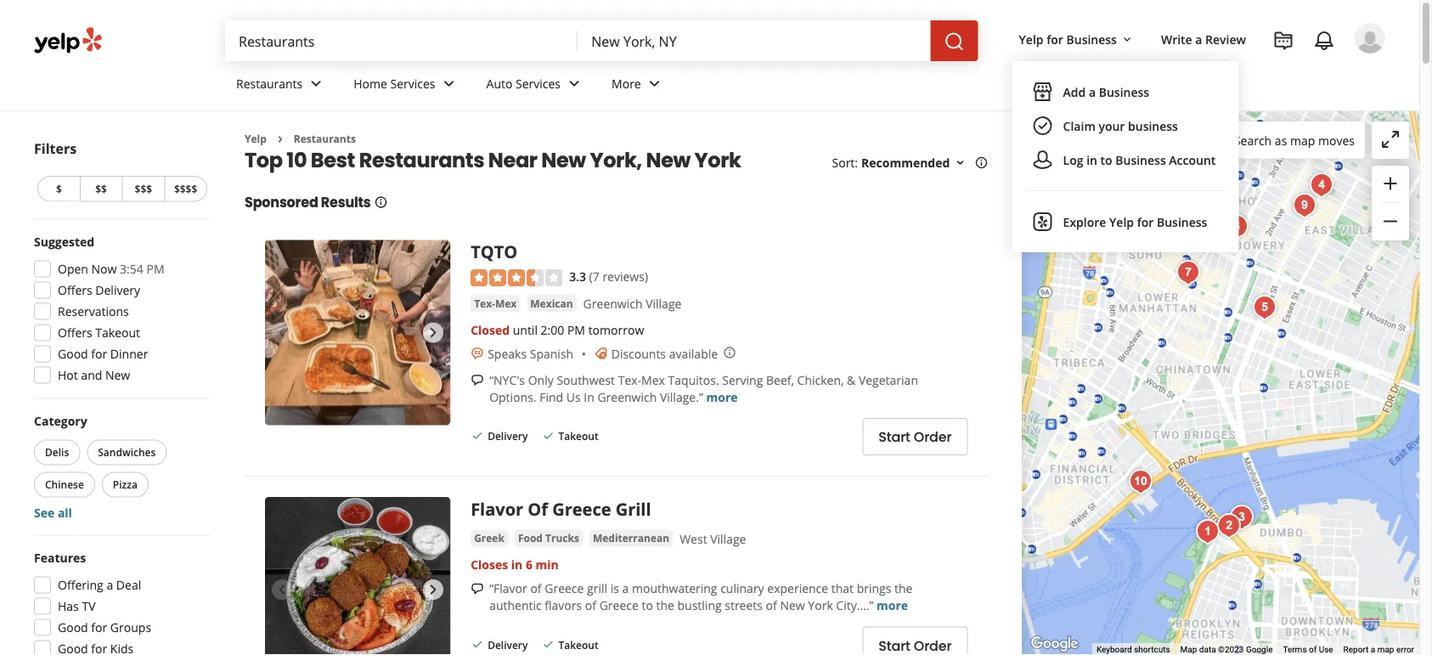 Task type: locate. For each thing, give the bounding box(es) containing it.
more down serving on the right of the page
[[707, 389, 738, 405]]

greenwich up tomorrow
[[584, 296, 643, 312]]

soothr image
[[1273, 123, 1307, 157]]

6
[[526, 557, 533, 573]]

business categories element
[[223, 61, 1386, 110]]

more down brings at the right of the page
[[877, 597, 909, 613]]

1 vertical spatial the
[[657, 597, 675, 613]]

restaurants up 16 chevron right v2 'icon'
[[236, 75, 303, 91]]

2 previous image from the top
[[272, 580, 292, 600]]

zoom out image
[[1381, 211, 1402, 232]]

16 checkmark v2 image
[[471, 429, 485, 443], [542, 429, 555, 443], [471, 638, 485, 651]]

tex- inside button
[[474, 296, 495, 310]]

2 start from the top
[[879, 636, 911, 655]]

offers takeout
[[58, 325, 140, 341]]

2 slideshow element from the top
[[265, 497, 451, 655]]

0 vertical spatial yelp
[[1020, 31, 1044, 47]]

16 checkmark v2 image down find
[[542, 429, 555, 443]]

24 chevron down v2 image for more
[[645, 73, 665, 94]]

2 vertical spatial takeout
[[559, 638, 599, 652]]

24 chevron down v2 image right auto services
[[564, 73, 585, 94]]

24 yelp for biz v2 image
[[1033, 212, 1054, 232]]

pizza
[[113, 478, 138, 492]]

more link for chicken,
[[707, 389, 738, 405]]

report a map error
[[1344, 645, 1415, 655]]

until
[[513, 322, 538, 338]]

groups
[[110, 620, 151, 636]]

tex- down discounts at the left of page
[[618, 372, 642, 388]]

0 vertical spatial york
[[695, 146, 742, 174]]

home
[[354, 75, 387, 91]]

1 horizontal spatial 24 chevron down v2 image
[[564, 73, 585, 94]]

1 vertical spatial start order
[[879, 636, 952, 655]]

yelp
[[1020, 31, 1044, 47], [245, 132, 267, 146], [1110, 214, 1135, 230]]

a for report
[[1372, 645, 1376, 655]]

flavor of greece grill image
[[1080, 165, 1114, 199]]

next image
[[423, 323, 444, 343], [423, 580, 444, 600]]

1 slideshow element from the top
[[265, 240, 451, 425]]

mex inside tex-mex button
[[495, 296, 517, 310]]

0 vertical spatial start
[[879, 427, 911, 446]]

1 vertical spatial pm
[[568, 322, 586, 338]]

greenwich village
[[584, 296, 682, 312]]

0 vertical spatial map
[[1291, 132, 1316, 149]]

in inside button
[[1087, 152, 1098, 168]]

delivery down authentic
[[488, 638, 528, 652]]

0 vertical spatial next image
[[423, 323, 444, 343]]

mediterranean link
[[590, 530, 673, 547]]

16 checkmark v2 image
[[542, 638, 555, 651]]

start down brings at the right of the page
[[879, 636, 911, 655]]

24 chevron down v2 image for auto services
[[564, 73, 585, 94]]

1 none field from the left
[[239, 31, 565, 50]]

1 vertical spatial start
[[879, 636, 911, 655]]

map for moves
[[1291, 132, 1316, 149]]

group
[[1373, 166, 1410, 241], [29, 233, 211, 389], [31, 413, 211, 521], [29, 549, 211, 655]]

juliana's image
[[1213, 509, 1247, 543]]

available
[[669, 345, 718, 361]]

start order link down brings at the right of the page
[[863, 627, 968, 655]]

1 horizontal spatial services
[[516, 75, 561, 91]]

1 vertical spatial more
[[877, 597, 909, 613]]

flavor of greece grill link
[[471, 497, 652, 520]]

1 horizontal spatial 24 chevron down v2 image
[[645, 73, 665, 94]]

of down 6 in the left bottom of the page
[[531, 580, 542, 596]]

1 vertical spatial good
[[58, 620, 88, 636]]

jack's wife freda image
[[1172, 256, 1206, 290]]

york
[[695, 146, 742, 174], [809, 597, 834, 613]]

order for 2nd the "start order" link from the bottom of the page
[[914, 427, 952, 446]]

of
[[531, 580, 542, 596], [585, 597, 597, 613], [766, 597, 778, 613], [1310, 645, 1318, 655]]

1 vertical spatial order
[[914, 636, 952, 655]]

0 vertical spatial greece
[[553, 497, 612, 520]]

restaurants link right 16 chevron right v2 'icon'
[[294, 132, 356, 146]]

24 chevron down v2 image
[[306, 73, 327, 94], [564, 73, 585, 94]]

24 chevron down v2 image for home services
[[439, 73, 459, 94]]

takeout right 16 checkmark v2 icon
[[559, 638, 599, 652]]

greece up the trucks
[[553, 497, 612, 520]]

restaurants
[[236, 75, 303, 91], [294, 132, 356, 146], [359, 146, 485, 174]]

0 horizontal spatial village
[[646, 296, 682, 312]]

1 vertical spatial offers
[[58, 325, 92, 341]]

1 offers from the top
[[58, 282, 92, 298]]

to down mouthwatering
[[642, 597, 653, 613]]

yelp left 16 chevron right v2 'icon'
[[245, 132, 267, 146]]

0 horizontal spatial to
[[642, 597, 653, 613]]

start order down vegetarian
[[879, 427, 952, 446]]

offers for offers delivery
[[58, 282, 92, 298]]

a inside "flavor of greece grill is a mouthwatering culinary experience that brings the authentic flavors of greece to the bustling streets of new york city.…"
[[623, 580, 629, 596]]

previous image
[[272, 323, 292, 343], [272, 580, 292, 600]]

village down reviews)
[[646, 296, 682, 312]]

mex inside "nyc's only southwest tex-mex taquitos. serving beef, chicken, & vegetarian options. find us in greenwich village."
[[642, 372, 665, 388]]

1 services from the left
[[391, 75, 436, 91]]

slideshow element
[[265, 240, 451, 425], [265, 497, 451, 655]]

2 none field from the left
[[592, 31, 918, 50]]

speaks
[[488, 345, 527, 361]]

trucks
[[546, 531, 580, 545]]

review
[[1206, 31, 1247, 47]]

1 horizontal spatial the
[[895, 580, 913, 596]]

a left deal
[[107, 577, 113, 593]]

1 24 chevron down v2 image from the left
[[439, 73, 459, 94]]

map right as
[[1291, 132, 1316, 149]]

0 vertical spatial start order link
[[863, 418, 968, 455]]

york inside "flavor of greece grill is a mouthwatering culinary experience that brings the authentic flavors of greece to the bustling streets of new york city.…"
[[809, 597, 834, 613]]

$
[[56, 182, 62, 196]]

none field up home services at the top left
[[239, 31, 565, 50]]

services right auto
[[516, 75, 561, 91]]

tex- up closed
[[474, 296, 495, 310]]

write a review
[[1162, 31, 1247, 47]]

1 vertical spatial greenwich
[[598, 389, 657, 405]]

0 horizontal spatial more
[[707, 389, 738, 405]]

a right write
[[1196, 31, 1203, 47]]

delivery
[[95, 282, 140, 298], [488, 429, 528, 443], [488, 638, 528, 652]]

options.
[[490, 389, 537, 405]]

search image
[[945, 32, 965, 52]]

pm right '3:54'
[[147, 261, 165, 277]]

open
[[58, 261, 88, 277]]

1 vertical spatial 16 info v2 image
[[374, 195, 388, 209]]

closed
[[471, 322, 510, 338]]

0 vertical spatial slideshow element
[[265, 240, 451, 425]]

0 vertical spatial order
[[914, 427, 952, 446]]

16 chevron down v2 image
[[1121, 33, 1135, 46]]

1 vertical spatial previous image
[[272, 580, 292, 600]]

business up 'jack's wife freda' icon
[[1158, 214, 1208, 230]]

village for west village
[[711, 531, 747, 547]]

1 next image from the top
[[423, 323, 444, 343]]

for down offers takeout
[[91, 346, 107, 362]]

offering
[[58, 577, 103, 593]]

restaurants down home services "link"
[[359, 146, 485, 174]]

the osprey image
[[1192, 515, 1226, 549]]

moves
[[1319, 132, 1356, 149]]

next image for flavor of greece grill
[[423, 580, 444, 600]]

16 checkmark v2 image down 16 speech v2 image
[[471, 429, 485, 443]]

mexican
[[531, 296, 573, 310]]

24 chevron down v2 image inside home services "link"
[[439, 73, 459, 94]]

zoom in image
[[1381, 173, 1402, 194]]

0 vertical spatial start order
[[879, 427, 952, 446]]

flavor
[[471, 497, 524, 520]]

0 vertical spatial good
[[58, 346, 88, 362]]

24 chevron down v2 image
[[439, 73, 459, 94], [645, 73, 665, 94]]

greece for of
[[545, 580, 584, 596]]

a right is
[[623, 580, 629, 596]]

the down mouthwatering
[[657, 597, 675, 613]]

1 horizontal spatial yelp
[[1020, 31, 1044, 47]]

the right brings at the right of the page
[[895, 580, 913, 596]]

a inside button
[[1090, 84, 1096, 100]]

0 vertical spatial in
[[1087, 152, 1098, 168]]

2 offers from the top
[[58, 325, 92, 341]]

24 chevron down v2 image left auto
[[439, 73, 459, 94]]

brings
[[857, 580, 892, 596]]

greenwich
[[584, 296, 643, 312], [598, 389, 657, 405]]

24 chevron down v2 image left home
[[306, 73, 327, 94]]

of left use
[[1310, 645, 1318, 655]]

0 vertical spatial the
[[895, 580, 913, 596]]

0 horizontal spatial services
[[391, 75, 436, 91]]

"flavor
[[490, 580, 528, 596]]

user actions element
[[1006, 21, 1410, 252]]

that
[[832, 580, 854, 596]]

24 chevron down v2 image inside auto services link
[[564, 73, 585, 94]]

log in to business account button
[[1026, 143, 1226, 177]]

to inside button
[[1101, 152, 1113, 168]]

delivery down open now 3:54 pm
[[95, 282, 140, 298]]

offers delivery
[[58, 282, 140, 298]]

terms
[[1284, 645, 1308, 655]]

mex down discounts available
[[642, 372, 665, 388]]

none field up the business categories element
[[592, 31, 918, 50]]

1 vertical spatial to
[[642, 597, 653, 613]]

1 vertical spatial next image
[[423, 580, 444, 600]]

info icon image
[[723, 346, 737, 359], [723, 346, 737, 359]]

claim your business button
[[1026, 109, 1226, 143]]

0 horizontal spatial map
[[1291, 132, 1316, 149]]

more
[[612, 75, 641, 91]]

1 good from the top
[[58, 346, 88, 362]]

2 services from the left
[[516, 75, 561, 91]]

ferns image
[[1306, 168, 1340, 202]]

good up hot
[[58, 346, 88, 362]]

a right "report"
[[1372, 645, 1376, 655]]

as
[[1276, 132, 1288, 149]]

1 24 chevron down v2 image from the left
[[306, 73, 327, 94]]

2 good from the top
[[58, 620, 88, 636]]

your
[[1099, 118, 1126, 134]]

village right the 'west'
[[711, 531, 747, 547]]

0 vertical spatial more
[[707, 389, 738, 405]]

16 info v2 image right the results
[[374, 195, 388, 209]]

24 chevron down v2 image right more
[[645, 73, 665, 94]]

next image for tqto
[[423, 323, 444, 343]]

1 vertical spatial more link
[[877, 597, 909, 613]]

greenwich right in
[[598, 389, 657, 405]]

for up 24 add biz v2 image
[[1047, 31, 1064, 47]]

1 horizontal spatial more link
[[877, 597, 909, 613]]

1 horizontal spatial village
[[711, 531, 747, 547]]

mexican link
[[527, 295, 577, 312]]

map region
[[909, 0, 1433, 655]]

tqto
[[471, 240, 518, 263]]

1 horizontal spatial none field
[[592, 31, 918, 50]]

pm for 3:54
[[147, 261, 165, 277]]

new right york,
[[646, 146, 691, 174]]

1 vertical spatial greece
[[545, 580, 584, 596]]

start order
[[879, 427, 952, 446], [879, 636, 952, 655]]

delivery down options.
[[488, 429, 528, 443]]

greece up flavors at the bottom
[[545, 580, 584, 596]]

start order down brings at the right of the page
[[879, 636, 952, 655]]

more link
[[707, 389, 738, 405], [877, 597, 909, 613]]

tex- inside "nyc's only southwest tex-mex taquitos. serving beef, chicken, & vegetarian options. find us in greenwich village."
[[618, 372, 642, 388]]

yelp for yelp for business
[[1020, 31, 1044, 47]]

start down vegetarian
[[879, 427, 911, 446]]

0 horizontal spatial mex
[[495, 296, 517, 310]]

offers down reservations
[[58, 325, 92, 341]]

bustling
[[678, 597, 722, 613]]

0 horizontal spatial york
[[695, 146, 742, 174]]

good
[[58, 346, 88, 362], [58, 620, 88, 636]]

delis button
[[34, 440, 80, 465]]

new down experience
[[781, 597, 806, 613]]

greece down is
[[600, 597, 639, 613]]

0 horizontal spatial in
[[512, 557, 523, 573]]

map data ©2023 google
[[1181, 645, 1274, 655]]

24 chevron down v2 image for restaurants
[[306, 73, 327, 94]]

0 vertical spatial more link
[[707, 389, 738, 405]]

1 vertical spatial village
[[711, 531, 747, 547]]

report
[[1344, 645, 1369, 655]]

greek
[[474, 531, 505, 545]]

the
[[895, 580, 913, 596], [657, 597, 675, 613]]

discounts available
[[612, 345, 718, 361]]

tqto image
[[1138, 158, 1172, 192]]

yelp up 24 add biz v2 image
[[1020, 31, 1044, 47]]

restaurants link up 16 chevron right v2 'icon'
[[223, 61, 340, 110]]

0 vertical spatial tex-
[[474, 296, 495, 310]]

0 horizontal spatial more link
[[707, 389, 738, 405]]

york,
[[590, 146, 642, 174]]

a for add
[[1090, 84, 1096, 100]]

more link down brings at the right of the page
[[877, 597, 909, 613]]

24 claim v2 image
[[1033, 116, 1054, 136]]

restaurants link
[[223, 61, 340, 110], [294, 132, 356, 146]]

16 checkmark v2 image for 2nd the "start order" link
[[471, 638, 485, 651]]

offers down the 'open'
[[58, 282, 92, 298]]

previous image for tqto
[[272, 323, 292, 343]]

authentic
[[490, 597, 542, 613]]

1 order from the top
[[914, 427, 952, 446]]

pm right 2:00
[[568, 322, 586, 338]]

0 vertical spatial pm
[[147, 261, 165, 277]]

search as map moves
[[1235, 132, 1356, 149]]

0 horizontal spatial 24 chevron down v2 image
[[439, 73, 459, 94]]

a for write
[[1196, 31, 1203, 47]]

business left 16 chevron down v2 image
[[1067, 31, 1118, 47]]

0 horizontal spatial 24 chevron down v2 image
[[306, 73, 327, 94]]

0 vertical spatial offers
[[58, 282, 92, 298]]

log
[[1064, 152, 1084, 168]]

0 horizontal spatial 16 info v2 image
[[374, 195, 388, 209]]

0 vertical spatial mex
[[495, 296, 517, 310]]

None field
[[239, 31, 565, 50], [592, 31, 918, 50]]

shortcuts
[[1135, 645, 1171, 655]]

0 vertical spatial village
[[646, 296, 682, 312]]

$$ button
[[80, 176, 122, 202]]

more link for experience
[[877, 597, 909, 613]]

pizza button
[[102, 472, 149, 498]]

business
[[1067, 31, 1118, 47], [1100, 84, 1150, 100], [1116, 152, 1167, 168], [1158, 214, 1208, 230]]

1 vertical spatial in
[[512, 557, 523, 573]]

map
[[1291, 132, 1316, 149], [1378, 645, 1395, 655]]

1 vertical spatial yelp
[[245, 132, 267, 146]]

1 vertical spatial map
[[1378, 645, 1395, 655]]

1 vertical spatial tex-
[[618, 372, 642, 388]]

0 vertical spatial 16 info v2 image
[[975, 156, 989, 170]]

1 start order from the top
[[879, 427, 952, 446]]

to right the log
[[1101, 152, 1113, 168]]

next image left closed
[[423, 323, 444, 343]]

new inside "flavor of greece grill is a mouthwatering culinary experience that brings the authentic flavors of greece to the bustling streets of new york city.…"
[[781, 597, 806, 613]]

1 start from the top
[[879, 427, 911, 446]]

3.3 (7 reviews)
[[570, 268, 649, 284]]

good for good for groups
[[58, 620, 88, 636]]

0 vertical spatial previous image
[[272, 323, 292, 343]]

2 vertical spatial yelp
[[1110, 214, 1135, 230]]

1 horizontal spatial pm
[[568, 322, 586, 338]]

start order link
[[863, 418, 968, 455], [863, 627, 968, 655]]

1 horizontal spatial york
[[809, 597, 834, 613]]

1 vertical spatial mex
[[642, 372, 665, 388]]

log in to business account
[[1064, 152, 1217, 168]]

yelp right explore
[[1110, 214, 1135, 230]]

1 horizontal spatial map
[[1378, 645, 1395, 655]]

16 info v2 image
[[975, 156, 989, 170], [374, 195, 388, 209]]

for down the tv
[[91, 620, 107, 636]]

1 horizontal spatial more
[[877, 597, 909, 613]]

16 checkmark v2 image down 16 speech v2 icon
[[471, 638, 485, 651]]

ben n. image
[[1356, 23, 1386, 54]]

best
[[311, 146, 355, 174]]

1 vertical spatial slideshow element
[[265, 497, 451, 655]]

1 previous image from the top
[[272, 323, 292, 343]]

24 chevron down v2 image inside more link
[[645, 73, 665, 94]]

services right home
[[391, 75, 436, 91]]

3.3
[[570, 268, 586, 284]]

start
[[879, 427, 911, 446], [879, 636, 911, 655]]

1 vertical spatial york
[[809, 597, 834, 613]]

more link down serving on the right of the page
[[707, 389, 738, 405]]

0 vertical spatial restaurants link
[[223, 61, 340, 110]]

16 info v2 image right 16 chevron down v2 icon
[[975, 156, 989, 170]]

1 start order link from the top
[[863, 418, 968, 455]]

2 order from the top
[[914, 636, 952, 655]]

1 horizontal spatial in
[[1087, 152, 1098, 168]]

1 horizontal spatial tex-
[[618, 372, 642, 388]]

for
[[1047, 31, 1064, 47], [1138, 214, 1154, 230], [91, 346, 107, 362], [91, 620, 107, 636]]

1 vertical spatial start order link
[[863, 627, 968, 655]]

map left error
[[1378, 645, 1395, 655]]

report a map error link
[[1344, 645, 1415, 655]]

0 horizontal spatial tex-
[[474, 296, 495, 310]]

takeout up dinner at left bottom
[[95, 325, 140, 341]]

in left 6 in the left bottom of the page
[[512, 557, 523, 573]]

all
[[58, 505, 72, 521]]

0 horizontal spatial yelp
[[245, 132, 267, 146]]

1 horizontal spatial to
[[1101, 152, 1113, 168]]

next image left 16 speech v2 icon
[[423, 580, 444, 600]]

0 vertical spatial to
[[1101, 152, 1113, 168]]

more
[[707, 389, 738, 405], [877, 597, 909, 613]]

24 chevron down v2 image inside restaurants "link"
[[306, 73, 327, 94]]

in right the log
[[1087, 152, 1098, 168]]

&
[[847, 372, 856, 388]]

a right "add"
[[1090, 84, 1096, 100]]

is
[[611, 580, 619, 596]]

0 horizontal spatial pm
[[147, 261, 165, 277]]

claim your business
[[1064, 118, 1179, 134]]

mex down 3.3 star rating image
[[495, 296, 517, 310]]

2 next image from the top
[[423, 580, 444, 600]]

services for home services
[[391, 75, 436, 91]]

pm
[[147, 261, 165, 277], [568, 322, 586, 338]]

start order link down vegetarian
[[863, 418, 968, 455]]

2 24 chevron down v2 image from the left
[[564, 73, 585, 94]]

2 24 chevron down v2 image from the left
[[645, 73, 665, 94]]

1 horizontal spatial 16 info v2 image
[[975, 156, 989, 170]]

results
[[321, 193, 371, 212]]

good down 'has tv'
[[58, 620, 88, 636]]

services inside "link"
[[391, 75, 436, 91]]

16 speech v2 image
[[471, 374, 485, 387]]

None search field
[[225, 20, 982, 61]]

takeout
[[95, 325, 140, 341], [559, 429, 599, 443], [559, 638, 599, 652]]

1 horizontal spatial mex
[[642, 372, 665, 388]]

0 horizontal spatial none field
[[239, 31, 565, 50]]

takeout down us
[[559, 429, 599, 443]]

new
[[542, 146, 586, 174], [646, 146, 691, 174], [105, 367, 130, 383], [781, 597, 806, 613]]



Task type: vqa. For each thing, say whether or not it's contained in the screenshot.
$$$$ button
yes



Task type: describe. For each thing, give the bounding box(es) containing it.
16 checkmark v2 image for 2nd the "start order" link from the bottom of the page
[[471, 429, 485, 443]]

use
[[1320, 645, 1334, 655]]

the frenchman's dough image
[[1125, 465, 1159, 499]]

2 start order from the top
[[879, 636, 952, 655]]

more link
[[598, 61, 679, 110]]

ariari image
[[1289, 189, 1323, 223]]

city.…"
[[837, 597, 874, 613]]

in for to
[[1087, 152, 1098, 168]]

"nyc's
[[490, 372, 525, 388]]

min
[[536, 557, 559, 573]]

sort:
[[833, 155, 858, 171]]

in
[[584, 389, 595, 405]]

fish cheeks image
[[1221, 210, 1255, 244]]

yelp for yelp link
[[245, 132, 267, 146]]

new down dinner at left bottom
[[105, 367, 130, 383]]

a for offering
[[107, 577, 113, 593]]

for down tqto icon
[[1138, 214, 1154, 230]]

offers for offers takeout
[[58, 325, 92, 341]]

mexican button
[[527, 295, 577, 312]]

restaurants right 16 chevron right v2 'icon'
[[294, 132, 356, 146]]

reviews)
[[603, 268, 649, 284]]

restaurants inside restaurants "link"
[[236, 75, 303, 91]]

mouthwatering
[[632, 580, 718, 596]]

google image
[[1027, 633, 1083, 655]]

16 chevron down v2 image
[[954, 156, 968, 170]]

16 speaks spanish v2 image
[[471, 347, 485, 360]]

16 chevron right v2 image
[[274, 132, 287, 146]]

closed until 2:00 pm tomorrow
[[471, 322, 645, 338]]

$$
[[95, 182, 107, 196]]

map
[[1181, 645, 1198, 655]]

recommended
[[862, 155, 951, 171]]

serving
[[723, 372, 764, 388]]

for for groups
[[91, 620, 107, 636]]

of
[[528, 497, 548, 520]]

none field find
[[239, 31, 565, 50]]

1 vertical spatial takeout
[[559, 429, 599, 443]]

3.3 star rating image
[[471, 269, 563, 286]]

tex-mex button
[[471, 295, 520, 312]]

mediterranean button
[[590, 530, 673, 547]]

more for chicken,
[[707, 389, 738, 405]]

more for experience
[[877, 597, 909, 613]]

$ button
[[37, 176, 80, 202]]

features
[[34, 550, 86, 566]]

discounts
[[612, 345, 666, 361]]

Near text field
[[592, 31, 918, 50]]

0 vertical spatial greenwich
[[584, 296, 643, 312]]

slideshow element for tqto
[[265, 240, 451, 425]]

see all
[[34, 505, 72, 521]]

order for 2nd the "start order" link
[[914, 636, 952, 655]]

Find text field
[[239, 31, 565, 50]]

filters
[[34, 139, 77, 158]]

top 10 best restaurants near new york, new york
[[245, 146, 742, 174]]

auto services
[[487, 75, 561, 91]]

closes
[[471, 557, 508, 573]]

notifications image
[[1315, 31, 1335, 51]]

ye's apothecary image
[[1249, 291, 1283, 325]]

sandwiches
[[98, 445, 156, 459]]

$$$$
[[174, 182, 197, 196]]

has tv
[[58, 598, 96, 615]]

chinese
[[45, 478, 84, 492]]

group containing category
[[31, 413, 211, 521]]

food trucks link
[[515, 530, 583, 547]]

suggested
[[34, 234, 94, 250]]

culinary
[[721, 580, 765, 596]]

business
[[1129, 118, 1179, 134]]

tqto link
[[471, 240, 518, 263]]

good for good for dinner
[[58, 346, 88, 362]]

16 speech v2 image
[[471, 582, 485, 596]]

beef,
[[767, 372, 795, 388]]

food trucks button
[[515, 530, 583, 547]]

food
[[518, 531, 543, 545]]

search
[[1235, 132, 1273, 149]]

hot and new
[[58, 367, 130, 383]]

projects image
[[1274, 31, 1294, 51]]

category
[[34, 413, 87, 429]]

"nyc's only southwest tex-mex taquitos. serving beef, chicken, & vegetarian options. find us in greenwich village."
[[490, 372, 919, 405]]

2 start order link from the top
[[863, 627, 968, 655]]

2 vertical spatial delivery
[[488, 638, 528, 652]]

keyboard shortcuts
[[1097, 645, 1171, 655]]

new right near
[[542, 146, 586, 174]]

16 discount available v2 image
[[595, 347, 608, 360]]

terms of use link
[[1284, 645, 1334, 655]]

deal
[[116, 577, 141, 593]]

us
[[567, 389, 581, 405]]

add a business button
[[1026, 75, 1226, 109]]

0 horizontal spatial the
[[657, 597, 675, 613]]

reservations
[[58, 303, 129, 320]]

previous image for flavor of greece grill
[[272, 580, 292, 600]]

24 friends v2 image
[[1033, 150, 1054, 170]]

$$$
[[135, 182, 152, 196]]

greenwich inside "nyc's only southwest tex-mex taquitos. serving beef, chicken, & vegetarian options. find us in greenwich village."
[[598, 389, 657, 405]]

yelp for business button
[[1013, 24, 1141, 54]]

2:00
[[541, 322, 565, 338]]

in for 6
[[512, 557, 523, 573]]

group containing features
[[29, 549, 211, 655]]

find
[[540, 389, 564, 405]]

group containing suggested
[[29, 233, 211, 389]]

home services
[[354, 75, 436, 91]]

google
[[1247, 645, 1274, 655]]

for for dinner
[[91, 346, 107, 362]]

village for greenwich village
[[646, 296, 682, 312]]

hot
[[58, 367, 78, 383]]

vegetarian
[[859, 372, 919, 388]]

1 vertical spatial delivery
[[488, 429, 528, 443]]

top
[[245, 146, 283, 174]]

claim
[[1064, 118, 1096, 134]]

$$$ button
[[122, 176, 164, 202]]

write
[[1162, 31, 1193, 47]]

sponsored results
[[245, 193, 371, 212]]

explore
[[1064, 214, 1107, 230]]

account
[[1170, 152, 1217, 168]]

2 horizontal spatial yelp
[[1110, 214, 1135, 230]]

sponsored
[[245, 193, 318, 212]]

to inside "flavor of greece grill is a mouthwatering culinary experience that brings the authentic flavors of greece to the bustling streets of new york city.…"
[[642, 597, 653, 613]]

home services link
[[340, 61, 473, 110]]

greece for of
[[553, 497, 612, 520]]

keyboard
[[1097, 645, 1133, 655]]

write a review link
[[1155, 24, 1254, 54]]

0 vertical spatial takeout
[[95, 325, 140, 341]]

pm for 2:00
[[568, 322, 586, 338]]

business down "business"
[[1116, 152, 1167, 168]]

24 add biz v2 image
[[1033, 82, 1054, 102]]

grill
[[616, 497, 652, 520]]

explore yelp for business button
[[1026, 205, 1226, 239]]

0 vertical spatial delivery
[[95, 282, 140, 298]]

slideshow element for flavor of greece grill
[[265, 497, 451, 655]]

map for error
[[1378, 645, 1395, 655]]

none field near
[[592, 31, 918, 50]]

spanish
[[530, 345, 574, 361]]

services for auto services
[[516, 75, 561, 91]]

time out market new york image
[[1226, 501, 1260, 535]]

recommended button
[[862, 155, 968, 171]]

2 vertical spatial greece
[[600, 597, 639, 613]]

of down grill at left bottom
[[585, 597, 597, 613]]

1 vertical spatial restaurants link
[[294, 132, 356, 146]]

add a business
[[1064, 84, 1150, 100]]

for for business
[[1047, 31, 1064, 47]]

(7
[[590, 268, 600, 284]]

taquitos.
[[669, 372, 720, 388]]

add
[[1064, 84, 1086, 100]]

expand map image
[[1381, 129, 1402, 150]]

of right streets
[[766, 597, 778, 613]]

©2023
[[1219, 645, 1245, 655]]

now
[[91, 261, 117, 277]]

experience
[[768, 580, 829, 596]]

3:54
[[120, 261, 144, 277]]

and
[[81, 367, 102, 383]]

business up claim your business button
[[1100, 84, 1150, 100]]

offering a deal
[[58, 577, 141, 593]]

near
[[489, 146, 538, 174]]



